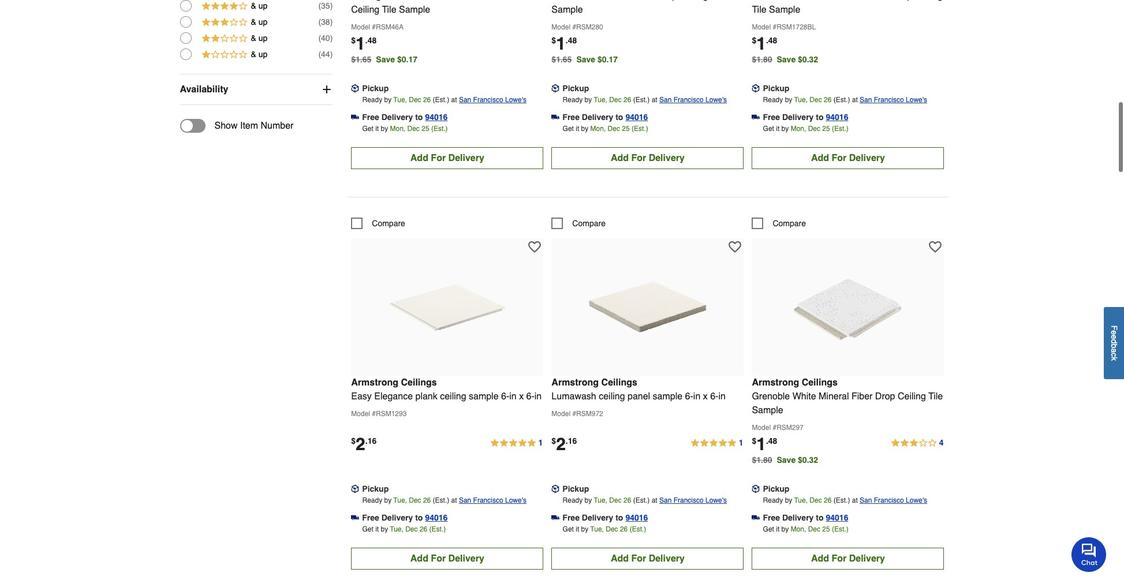 Task type: locate. For each thing, give the bounding box(es) containing it.
2 ceiling from the left
[[599, 391, 625, 402]]

ceilings up plank
[[401, 378, 437, 388]]

armstrong
[[351, 378, 399, 388], [552, 378, 599, 388], [752, 378, 800, 388]]

& for ( 44 )
[[251, 50, 256, 59]]

2 e from the top
[[1110, 335, 1120, 340]]

armstrong inside "armstrong ceilings easy elegance plank ceiling sample 6-in x 6-in"
[[351, 378, 399, 388]]

ceilings
[[401, 378, 437, 388], [602, 378, 638, 388], [802, 378, 838, 388]]

( for 35
[[319, 1, 321, 10]]

) down 40
[[330, 50, 333, 59]]

1 button
[[490, 437, 544, 450], [690, 437, 744, 450]]

4 ) from the top
[[330, 50, 333, 59]]

rsm972
[[577, 410, 604, 418]]

3 armstrong from the left
[[752, 378, 800, 388]]

0 horizontal spatial actual price $2.16 element
[[351, 434, 377, 454]]

compare inside 5014221683 element
[[372, 219, 405, 228]]

1 ) from the top
[[330, 1, 333, 10]]

(est.)
[[433, 96, 450, 104], [634, 96, 650, 104], [834, 96, 851, 104], [431, 125, 448, 133], [632, 125, 649, 133], [832, 125, 849, 133], [433, 497, 450, 505], [634, 497, 650, 505], [834, 497, 851, 505], [430, 525, 446, 534], [630, 525, 647, 534], [832, 525, 849, 534]]

1 horizontal spatial $ 2 .16
[[552, 434, 577, 454]]

sample inside wellington white mineral fiber surface-mount ceiling tile sample
[[399, 4, 431, 15]]

& for ( 40 )
[[251, 33, 256, 43]]

compare for 5014221687 element
[[573, 219, 606, 228]]

black
[[811, 0, 834, 1]]

$1.65 down model # rsm280
[[552, 55, 572, 64]]

$1.80 save $0.32 for 1st was price $1.80 element from the top of the page
[[752, 55, 819, 64]]

$1.65 save $0.17 down rsm280
[[552, 55, 618, 64]]

white inside armstrong ceilings grenoble white mineral fiber drop ceiling tile sample
[[793, 391, 817, 402]]

ready by tue, dec 26 (est.) at san francisco lowe's
[[362, 96, 527, 104], [563, 96, 727, 104], [763, 96, 928, 104], [362, 497, 527, 505], [563, 497, 727, 505], [763, 497, 928, 505]]

mineral inside fine fissured black mineral fiber drop ceiling tile sample
[[836, 0, 866, 1]]

44
[[321, 50, 330, 59]]

$1.65
[[351, 55, 372, 64], [552, 55, 572, 64]]

) for ( 38 )
[[330, 17, 333, 26]]

rsm1728bl
[[777, 23, 816, 31]]

0 horizontal spatial ceilings
[[401, 378, 437, 388]]

1 vertical spatial $1.80 save $0.32
[[752, 456, 819, 465]]

1 sample from the left
[[469, 391, 499, 402]]

e up b
[[1110, 335, 1120, 340]]

armstrong up the lumawash at the bottom of page
[[552, 378, 599, 388]]

actual price $2.16 element down model # rsm972
[[552, 434, 577, 454]]

2 sample from the left
[[653, 391, 683, 402]]

3 stars image
[[201, 16, 248, 29], [891, 437, 945, 450]]

e up d
[[1110, 331, 1120, 335]]

0 horizontal spatial compare
[[372, 219, 405, 228]]

$ 2 .16 down model # rsm972
[[552, 434, 577, 454]]

$ 2 .16
[[351, 434, 377, 454], [552, 434, 577, 454]]

actual price $1.48 element down model # rsm280
[[552, 33, 577, 54]]

actual price $2.16 element
[[351, 434, 377, 454], [552, 434, 577, 454]]

actual price $1.48 element
[[351, 33, 377, 54], [552, 33, 577, 54], [752, 33, 778, 54], [752, 434, 778, 454]]

( down 38
[[319, 33, 321, 43]]

.48
[[366, 36, 377, 45], [566, 36, 577, 45], [767, 36, 778, 45], [767, 437, 778, 446]]

fiber inside wellington white mineral fiber surface-mount ceiling tile sample
[[456, 0, 477, 1]]

6-
[[501, 391, 510, 402], [527, 391, 535, 402], [685, 391, 694, 402], [711, 391, 719, 402]]

$1.80 save $0.32 down model # rsm1728bl
[[752, 55, 819, 64]]

sample inside "armstrong ceilings easy elegance plank ceiling sample 6-in x 6-in"
[[469, 391, 499, 402]]

3 ceilings from the left
[[802, 378, 838, 388]]

sample down plain
[[552, 4, 583, 15]]

1 ( from the top
[[319, 1, 321, 10]]

pickup image
[[351, 84, 359, 92], [752, 84, 760, 92], [351, 485, 359, 493], [552, 485, 560, 493]]

c
[[1110, 353, 1120, 357]]

tile down fine
[[752, 4, 767, 15]]

1 up from the top
[[259, 1, 268, 10]]

( for 40
[[319, 33, 321, 43]]

.16
[[366, 437, 377, 446], [566, 437, 577, 446]]

sample
[[469, 391, 499, 402], [653, 391, 683, 402]]

sample up rsm46a
[[399, 4, 431, 15]]

add for delivery
[[411, 153, 485, 163], [611, 153, 685, 163], [812, 153, 886, 163], [411, 554, 485, 564], [611, 554, 685, 564], [812, 554, 886, 564]]

3 ( from the top
[[319, 33, 321, 43]]

) up 38
[[330, 1, 333, 10]]

( down 40
[[319, 50, 321, 59]]

0 horizontal spatial ceiling
[[440, 391, 466, 402]]

1 vertical spatial pickup image
[[752, 485, 760, 493]]

ceilings inside armstrong ceilings lumawash ceiling panel sample 6-in x 6-in
[[602, 378, 638, 388]]

was price $1.65 element
[[351, 52, 376, 64], [552, 52, 577, 64]]

1 horizontal spatial white
[[575, 0, 599, 1]]

$0.17 for actual price $1.48 element underneath model # rsm46a
[[397, 55, 418, 64]]

number
[[261, 121, 294, 131]]

.16 down model # rsm972
[[566, 437, 577, 446]]

0 horizontal spatial $0.17
[[397, 55, 418, 64]]

$1.65 save $0.17
[[351, 55, 418, 64], [552, 55, 618, 64]]

$ down model # rsm1728bl
[[752, 36, 757, 45]]

model down plain
[[552, 23, 571, 31]]

get it by mon, dec 25 (est.)
[[362, 125, 448, 133], [563, 125, 649, 133], [763, 125, 849, 133], [763, 525, 849, 534]]

ceiling left panel
[[599, 391, 625, 402]]

get it by tue, dec 26 (est.)
[[362, 525, 446, 534], [563, 525, 647, 534]]

0 horizontal spatial heart outline image
[[529, 241, 541, 253]]

pickup image
[[552, 84, 560, 92], [752, 485, 760, 493]]

x inside armstrong ceilings lumawash ceiling panel sample 6-in x 6-in
[[703, 391, 708, 402]]

2 down model # rsm1293 at left
[[356, 434, 366, 454]]

2 horizontal spatial ceilings
[[802, 378, 838, 388]]

ready
[[362, 96, 383, 104], [563, 96, 583, 104], [763, 96, 784, 104], [362, 497, 383, 505], [563, 497, 583, 505], [763, 497, 784, 505]]

2 ceilings from the left
[[602, 378, 638, 388]]

k
[[1110, 357, 1120, 361]]

option group
[[180, 0, 333, 62]]

for
[[431, 153, 446, 163], [632, 153, 647, 163], [832, 153, 847, 163], [431, 554, 446, 564], [632, 554, 647, 564], [832, 554, 847, 564]]

.48 down model # rsm1728bl
[[767, 36, 778, 45]]

compare for 5014221683 element
[[372, 219, 405, 228]]

ceiling inside armstrong ceilings grenoble white mineral fiber drop ceiling tile sample
[[898, 391, 927, 402]]

1 horizontal spatial heart outline image
[[729, 241, 742, 253]]

ceiling
[[680, 0, 709, 1], [915, 0, 943, 1], [351, 4, 380, 15], [898, 391, 927, 402]]

1 horizontal spatial .16
[[566, 437, 577, 446]]

$ 1 .48 down model # rsm280
[[552, 33, 577, 54]]

1 vertical spatial $0.32
[[798, 456, 819, 465]]

# for rsm280
[[573, 23, 577, 31]]

pickup
[[362, 84, 389, 93], [563, 84, 589, 93], [763, 84, 790, 93], [362, 484, 389, 494], [563, 484, 589, 494], [763, 484, 790, 494]]

2 heart outline image from the left
[[729, 241, 742, 253]]

4 up from the top
[[259, 50, 268, 59]]

up for ( 40 )
[[259, 33, 268, 43]]

model left rsm297
[[752, 424, 771, 432]]

1 1 button from the left
[[490, 437, 544, 450]]

2 horizontal spatial white
[[793, 391, 817, 402]]

heart outline image
[[529, 241, 541, 253], [729, 241, 742, 253], [930, 241, 942, 253]]

sample down fissured on the top right of page
[[770, 4, 801, 15]]

sample right panel
[[653, 391, 683, 402]]

1 get it by tue, dec 26 (est.) from the left
[[362, 525, 446, 534]]

fiber inside armstrong ceilings grenoble white mineral fiber drop ceiling tile sample
[[852, 391, 873, 402]]

model # rsm1728bl
[[752, 23, 816, 31]]

wellington white mineral fiber surface-mount ceiling tile sample
[[351, 0, 540, 15]]

tile inside armstrong ceilings grenoble white mineral fiber drop ceiling tile sample
[[929, 391, 943, 402]]

4 & from the top
[[251, 50, 256, 59]]

0 horizontal spatial x
[[519, 391, 524, 402]]

2 actual price $2.16 element from the left
[[552, 434, 577, 454]]

0 horizontal spatial $1.65
[[351, 55, 372, 64]]

1 horizontal spatial get it by tue, dec 26 (est.)
[[563, 525, 647, 534]]

3 stars image containing 4
[[891, 437, 945, 450]]

0 vertical spatial $1.80
[[752, 55, 773, 64]]

0 horizontal spatial 3 stars image
[[201, 16, 248, 29]]

rsm46a
[[376, 23, 404, 31]]

$ down model # rsm46a
[[351, 36, 356, 45]]

2 $1.80 save $0.32 from the top
[[752, 456, 819, 465]]

1 heart outline image from the left
[[529, 241, 541, 253]]

4 6- from the left
[[711, 391, 719, 402]]

was price $1.80 element down model # rsm297
[[752, 453, 777, 465]]

3 up from the top
[[259, 33, 268, 43]]

e
[[1110, 331, 1120, 335], [1110, 335, 1120, 340]]

armstrong ceilings easy elegance plank ceiling sample 6-in x 6-in
[[351, 378, 542, 402]]

ceiling inside wellington white mineral fiber surface-mount ceiling tile sample
[[351, 4, 380, 15]]

up for ( 35 )
[[259, 1, 268, 10]]

5 stars image
[[490, 437, 544, 450], [690, 437, 744, 450]]

& up
[[251, 1, 268, 10], [251, 17, 268, 26], [251, 33, 268, 43], [251, 50, 268, 59]]

1 horizontal spatial was price $1.65 element
[[552, 52, 577, 64]]

)
[[330, 1, 333, 10], [330, 17, 333, 26], [330, 33, 333, 43], [330, 50, 333, 59]]

1 actual price $2.16 element from the left
[[351, 434, 377, 454]]

2 x from the left
[[703, 391, 708, 402]]

truck filled image for get it by tue, dec 26 (est.)
[[552, 514, 560, 522]]

sample down grenoble
[[752, 405, 784, 416]]

add
[[411, 153, 429, 163], [611, 153, 629, 163], [812, 153, 830, 163], [411, 554, 429, 564], [611, 554, 629, 564], [812, 554, 830, 564]]

add for delivery button
[[351, 147, 544, 169], [552, 147, 744, 169], [752, 147, 945, 169], [351, 548, 544, 570], [552, 548, 744, 570], [752, 548, 945, 570]]

delivery
[[382, 112, 413, 122], [582, 112, 614, 122], [783, 112, 814, 122], [449, 153, 485, 163], [649, 153, 685, 163], [850, 153, 886, 163], [382, 513, 413, 523], [582, 513, 614, 523], [783, 513, 814, 523], [449, 554, 485, 564], [649, 554, 685, 564], [850, 554, 886, 564]]

compare inside 5014221687 element
[[573, 219, 606, 228]]

tue,
[[394, 96, 407, 104], [594, 96, 608, 104], [795, 96, 808, 104], [394, 497, 407, 505], [594, 497, 608, 505], [795, 497, 808, 505], [390, 525, 404, 534], [591, 525, 604, 534]]

0 horizontal spatial $ 2 .16
[[351, 434, 377, 454]]

$ down model # rsm280
[[552, 36, 556, 45]]

35
[[321, 1, 330, 10]]

1 horizontal spatial ceilings
[[602, 378, 638, 388]]

$0.17 down rsm280
[[598, 55, 618, 64]]

$1.65 save $0.17 down rsm46a
[[351, 55, 418, 64]]

1 horizontal spatial ceiling
[[599, 391, 625, 402]]

$0.32 for 1st was price $1.80 element from the bottom
[[798, 456, 819, 465]]

$0.32 down rsm297
[[798, 456, 819, 465]]

( for 38
[[319, 17, 321, 26]]

# for rsm972
[[573, 410, 577, 418]]

1 horizontal spatial 5 stars image
[[690, 437, 744, 450]]

1 $0.32 from the top
[[798, 55, 819, 64]]

truck filled image
[[552, 514, 560, 522], [752, 514, 760, 522]]

2 & from the top
[[251, 17, 256, 26]]

ceiling inside armstrong ceilings lumawash ceiling panel sample 6-in x 6-in
[[599, 391, 625, 402]]

rsm280
[[577, 23, 604, 31]]

tile inside plain white mineral fiber drop ceiling tile sample
[[711, 0, 726, 1]]

38
[[321, 17, 330, 26]]

1 in from the left
[[510, 391, 517, 402]]

1 $ 2 .16 from the left
[[351, 434, 377, 454]]

by
[[384, 96, 392, 104], [585, 96, 592, 104], [785, 96, 793, 104], [381, 125, 388, 133], [581, 125, 589, 133], [782, 125, 789, 133], [384, 497, 392, 505], [585, 497, 592, 505], [785, 497, 793, 505], [381, 525, 388, 534], [581, 525, 589, 534], [782, 525, 789, 534]]

2 armstrong from the left
[[552, 378, 599, 388]]

0 horizontal spatial 1 button
[[490, 437, 544, 450]]

was price $1.65 element for actual price $1.48 element underneath model # rsm46a
[[351, 52, 376, 64]]

f e e d b a c k button
[[1105, 307, 1125, 380]]

fissured
[[773, 0, 808, 1]]

0 horizontal spatial was price $1.65 element
[[351, 52, 376, 64]]

2 compare from the left
[[573, 219, 606, 228]]

0 vertical spatial 3 stars image
[[201, 16, 248, 29]]

0 horizontal spatial pickup image
[[552, 84, 560, 92]]

1 horizontal spatial compare
[[573, 219, 606, 228]]

0 horizontal spatial get it by tue, dec 26 (est.)
[[362, 525, 446, 534]]

model down the lumawash at the bottom of page
[[552, 410, 571, 418]]

1 horizontal spatial actual price $2.16 element
[[552, 434, 577, 454]]

1 star image
[[201, 48, 248, 62]]

2 ( from the top
[[319, 17, 321, 26]]

1 compare from the left
[[372, 219, 405, 228]]

94016
[[425, 112, 448, 122], [626, 112, 648, 122], [826, 112, 849, 122], [425, 513, 448, 523], [626, 513, 648, 523], [826, 513, 849, 523]]

) up ( 40 )
[[330, 17, 333, 26]]

1 horizontal spatial 3 stars image
[[891, 437, 945, 450]]

ceilings inside "armstrong ceilings easy elegance plank ceiling sample 6-in x 6-in"
[[401, 378, 437, 388]]

3 6- from the left
[[685, 391, 694, 402]]

#
[[372, 23, 376, 31], [573, 23, 577, 31], [773, 23, 777, 31], [372, 410, 376, 418], [573, 410, 577, 418], [773, 424, 777, 432]]

was price $1.65 element down model # rsm280
[[552, 52, 577, 64]]

1 $0.17 from the left
[[397, 55, 418, 64]]

model # rsm297
[[752, 424, 804, 432]]

$1.65 down model # rsm46a
[[351, 55, 372, 64]]

wellington white mineral fiber surface-mount ceiling tile sample link
[[351, 0, 544, 17]]

0 horizontal spatial sample
[[469, 391, 499, 402]]

model for model # rsm297
[[752, 424, 771, 432]]

save down rsm46a
[[376, 55, 395, 64]]

& up for ( 35 )
[[251, 1, 268, 10]]

2 2 from the left
[[556, 434, 566, 454]]

$1.80 save $0.32 down rsm297
[[752, 456, 819, 465]]

1 & up from the top
[[251, 1, 268, 10]]

1 vertical spatial was price $1.80 element
[[752, 453, 777, 465]]

save down rsm280
[[577, 55, 596, 64]]

0 vertical spatial $0.32
[[798, 55, 819, 64]]

0 horizontal spatial $1.65 save $0.17
[[351, 55, 418, 64]]

# for rsm1728bl
[[773, 23, 777, 31]]

$ 2 .16 down model # rsm1293 at left
[[351, 434, 377, 454]]

2 $ 2 .16 from the left
[[552, 434, 577, 454]]

1 ceiling from the left
[[440, 391, 466, 402]]

0 horizontal spatial 2
[[356, 434, 366, 454]]

ceilings up rsm297
[[802, 378, 838, 388]]

1 vertical spatial $1.80
[[752, 456, 773, 465]]

2 was price $1.65 element from the left
[[552, 52, 577, 64]]

rsm297
[[777, 424, 804, 432]]

model
[[351, 23, 370, 31], [552, 23, 571, 31], [752, 23, 771, 31], [351, 410, 370, 418], [552, 410, 571, 418], [752, 424, 771, 432]]

4 & up from the top
[[251, 50, 268, 59]]

actual price $2.16 element for 1st 5 stars "image" from right
[[552, 434, 577, 454]]

show item number element
[[180, 119, 294, 133]]

x
[[519, 391, 524, 402], [703, 391, 708, 402]]

1 horizontal spatial 1 button
[[690, 437, 744, 450]]

armstrong ceilings lumawash ceiling panel sample 6-in x 6-in
[[552, 378, 726, 402]]

sample
[[399, 4, 431, 15], [552, 4, 583, 15], [770, 4, 801, 15], [752, 405, 784, 416]]

was price $1.80 element down model # rsm1728bl
[[752, 52, 777, 64]]

2 stars image
[[201, 32, 248, 46]]

truck filled image
[[351, 113, 359, 121], [552, 113, 560, 121], [752, 113, 760, 121], [351, 514, 359, 522]]

white inside wellington white mineral fiber surface-mount ceiling tile sample
[[397, 0, 421, 1]]

1 horizontal spatial x
[[703, 391, 708, 402]]

armstrong for grenoble
[[752, 378, 800, 388]]

white for sample
[[575, 0, 599, 1]]

ceilings up panel
[[602, 378, 638, 388]]

get
[[362, 125, 374, 133], [563, 125, 574, 133], [763, 125, 775, 133], [362, 525, 374, 534], [563, 525, 574, 534], [763, 525, 775, 534]]

( up 38
[[319, 1, 321, 10]]

) for ( 40 )
[[330, 33, 333, 43]]

2 & up from the top
[[251, 17, 268, 26]]

$ 1 .48
[[351, 33, 377, 54], [552, 33, 577, 54], [752, 33, 778, 54], [752, 434, 778, 454]]

2 ) from the top
[[330, 17, 333, 26]]

1 horizontal spatial armstrong
[[552, 378, 599, 388]]

ceiling right plank
[[440, 391, 466, 402]]

1 truck filled image from the left
[[552, 514, 560, 522]]

) down "( 38 )"
[[330, 33, 333, 43]]

2 down model # rsm972
[[556, 434, 566, 454]]

armstrong up "easy"
[[351, 378, 399, 388]]

armstrong inside armstrong ceilings lumawash ceiling panel sample 6-in x 6-in
[[552, 378, 599, 388]]

mineral
[[423, 0, 453, 1], [601, 0, 632, 1], [836, 0, 866, 1], [819, 391, 849, 402]]

1 horizontal spatial truck filled image
[[752, 514, 760, 522]]

availability
[[180, 84, 228, 95]]

was price $1.65 element down model # rsm46a
[[351, 52, 376, 64]]

$0.17 for actual price $1.48 element below model # rsm280
[[598, 55, 618, 64]]

( up ( 40 )
[[319, 17, 321, 26]]

0 horizontal spatial 5 stars image
[[490, 437, 544, 450]]

2 $0.32 from the top
[[798, 456, 819, 465]]

tile up rsm46a
[[382, 4, 397, 15]]

2 get it by tue, dec 26 (est.) from the left
[[563, 525, 647, 534]]

1 horizontal spatial 2
[[556, 434, 566, 454]]

tile up 4
[[929, 391, 943, 402]]

1 & from the top
[[251, 1, 256, 10]]

san
[[459, 96, 472, 104], [660, 96, 672, 104], [860, 96, 873, 104], [459, 497, 472, 505], [660, 497, 672, 505], [860, 497, 873, 505]]

$
[[351, 36, 356, 45], [552, 36, 556, 45], [752, 36, 757, 45], [351, 437, 356, 446], [552, 437, 556, 446], [752, 437, 757, 446]]

1 ceilings from the left
[[401, 378, 437, 388]]

2 $1.80 from the top
[[752, 456, 773, 465]]

& up for ( 40 )
[[251, 33, 268, 43]]

3 & from the top
[[251, 33, 256, 43]]

plus image
[[321, 84, 333, 95]]

model for model # rsm46a
[[351, 23, 370, 31]]

$0.17 down rsm46a
[[397, 55, 418, 64]]

0 vertical spatial $1.80 save $0.32
[[752, 55, 819, 64]]

1 x from the left
[[519, 391, 524, 402]]

.48 down model # rsm297
[[767, 437, 778, 446]]

0 horizontal spatial truck filled image
[[552, 514, 560, 522]]

0 horizontal spatial armstrong
[[351, 378, 399, 388]]

armstrong up grenoble
[[752, 378, 800, 388]]

1 vertical spatial 3 stars image
[[891, 437, 945, 450]]

$0.17
[[397, 55, 418, 64], [598, 55, 618, 64]]

1 horizontal spatial $1.65 save $0.17
[[552, 55, 618, 64]]

ceilings for mineral
[[802, 378, 838, 388]]

fiber
[[456, 0, 477, 1], [634, 0, 655, 1], [869, 0, 890, 1], [852, 391, 873, 402]]

2 horizontal spatial armstrong
[[752, 378, 800, 388]]

0 vertical spatial was price $1.80 element
[[752, 52, 777, 64]]

mineral inside plain white mineral fiber drop ceiling tile sample
[[601, 0, 632, 1]]

1 $1.65 from the left
[[351, 55, 372, 64]]

it
[[376, 125, 379, 133], [576, 125, 580, 133], [777, 125, 780, 133], [376, 525, 379, 534], [576, 525, 580, 534], [777, 525, 780, 534]]

mineral inside wellington white mineral fiber surface-mount ceiling tile sample
[[423, 0, 453, 1]]

sample right plank
[[469, 391, 499, 402]]

2
[[356, 434, 366, 454], [556, 434, 566, 454]]

white right grenoble
[[793, 391, 817, 402]]

compare
[[372, 219, 405, 228], [573, 219, 606, 228], [773, 219, 806, 228]]

1 horizontal spatial $1.65
[[552, 55, 572, 64]]

1 was price $1.65 element from the left
[[351, 52, 376, 64]]

1 horizontal spatial $0.17
[[598, 55, 618, 64]]

0 horizontal spatial white
[[397, 0, 421, 1]]

sample inside fine fissured black mineral fiber drop ceiling tile sample
[[770, 4, 801, 15]]

save
[[376, 55, 395, 64], [577, 55, 596, 64], [777, 55, 796, 64], [777, 456, 796, 465]]

free
[[362, 112, 379, 122], [563, 112, 580, 122], [763, 112, 780, 122], [362, 513, 379, 523], [563, 513, 580, 523], [763, 513, 780, 523]]

f
[[1110, 326, 1120, 331]]

2 truck filled image from the left
[[752, 514, 760, 522]]

$0.32 down rsm1728bl
[[798, 55, 819, 64]]

ceilings for panel
[[602, 378, 638, 388]]

was price $1.80 element
[[752, 52, 777, 64], [752, 453, 777, 465]]

tile left fine
[[711, 0, 726, 1]]

25
[[422, 125, 430, 133], [622, 125, 630, 133], [823, 125, 831, 133], [823, 525, 831, 534]]

availability button
[[180, 74, 333, 104]]

$ 2 .16 for second 5 stars "image" from right
[[351, 434, 377, 454]]

( 38 )
[[319, 17, 333, 26]]

1 horizontal spatial sample
[[653, 391, 683, 402]]

white up rsm46a
[[397, 0, 421, 1]]

free delivery to 94016
[[362, 112, 448, 122], [563, 112, 648, 122], [763, 112, 849, 122], [362, 513, 448, 523], [563, 513, 648, 523], [763, 513, 849, 523]]

model down "wellington"
[[351, 23, 370, 31]]

a
[[1110, 349, 1120, 353]]

) for ( 35 )
[[330, 1, 333, 10]]

drop
[[658, 0, 678, 1], [893, 0, 913, 1], [876, 391, 896, 402]]

2 up from the top
[[259, 17, 268, 26]]

2 $1.65 from the left
[[552, 55, 572, 64]]

armstrong ceilings easy elegance plank ceiling sample 6-in x 6-in image
[[384, 244, 511, 371]]

plain white mineral fiber drop ceiling tile sample
[[552, 0, 726, 15]]

ceilings inside armstrong ceilings grenoble white mineral fiber drop ceiling tile sample
[[802, 378, 838, 388]]

( 40 )
[[319, 33, 333, 43]]

1 horizontal spatial pickup image
[[752, 485, 760, 493]]

3 in from the left
[[694, 391, 701, 402]]

3 compare from the left
[[773, 219, 806, 228]]

model down "easy"
[[351, 410, 370, 418]]

2 $0.17 from the left
[[598, 55, 618, 64]]

3 & up from the top
[[251, 33, 268, 43]]

show item number
[[215, 121, 294, 131]]

2 horizontal spatial heart outline image
[[930, 241, 942, 253]]

0 horizontal spatial .16
[[366, 437, 377, 446]]

white right plain
[[575, 0, 599, 1]]

mon,
[[390, 125, 406, 133], [591, 125, 606, 133], [791, 125, 807, 133], [791, 525, 807, 534]]

compare inside the 5001229567 element
[[773, 219, 806, 228]]

.16 down model # rsm1293 at left
[[366, 437, 377, 446]]

4 in from the left
[[719, 391, 726, 402]]

2 horizontal spatial compare
[[773, 219, 806, 228]]

$1.80 down model # rsm297
[[752, 456, 773, 465]]

was price $1.65 element for actual price $1.48 element below model # rsm280
[[552, 52, 577, 64]]

1 $1.80 save $0.32 from the top
[[752, 55, 819, 64]]

save down model # rsm1728bl
[[777, 55, 796, 64]]

actual price $2.16 element down model # rsm1293 at left
[[351, 434, 377, 454]]

ceiling
[[440, 391, 466, 402], [599, 391, 625, 402]]

1 2 from the left
[[356, 434, 366, 454]]

3 ) from the top
[[330, 33, 333, 43]]

white inside plain white mineral fiber drop ceiling tile sample
[[575, 0, 599, 1]]

option group containing & up
[[180, 0, 333, 62]]

ceiling inside "armstrong ceilings easy elegance plank ceiling sample 6-in x 6-in"
[[440, 391, 466, 402]]

armstrong inside armstrong ceilings grenoble white mineral fiber drop ceiling tile sample
[[752, 378, 800, 388]]

2 in from the left
[[535, 391, 542, 402]]

&
[[251, 1, 256, 10], [251, 17, 256, 26], [251, 33, 256, 43], [251, 50, 256, 59]]

lumawash
[[552, 391, 597, 402]]

armstrong ceilings grenoble white mineral fiber drop ceiling tile sample image
[[785, 244, 912, 371]]

1 armstrong from the left
[[351, 378, 399, 388]]

model down fine
[[752, 23, 771, 31]]

$1.80 down model # rsm1728bl
[[752, 55, 773, 64]]

4 ( from the top
[[319, 50, 321, 59]]



Task type: describe. For each thing, give the bounding box(es) containing it.
surface-
[[480, 0, 515, 1]]

sample inside armstrong ceilings lumawash ceiling panel sample 6-in x 6-in
[[653, 391, 683, 402]]

.48 down model # rsm280
[[566, 36, 577, 45]]

grenoble
[[752, 391, 790, 402]]

( 44 )
[[319, 50, 333, 59]]

5014221687 element
[[552, 218, 606, 229]]

actual price $1.48 element down model # rsm46a
[[351, 33, 377, 54]]

2 for second 5 stars "image" from right
[[356, 434, 366, 454]]

$ 1 .48 down model # rsm297
[[752, 434, 778, 454]]

mount
[[515, 0, 540, 1]]

2 $1.65 save $0.17 from the left
[[552, 55, 618, 64]]

model for model # rsm280
[[552, 23, 571, 31]]

item
[[240, 121, 258, 131]]

.48 down model # rsm46a
[[366, 36, 377, 45]]

ceiling inside plain white mineral fiber drop ceiling tile sample
[[680, 0, 709, 1]]

drop inside fine fissured black mineral fiber drop ceiling tile sample
[[893, 0, 913, 1]]

40
[[321, 33, 330, 43]]

3 heart outline image from the left
[[930, 241, 942, 253]]

& up for ( 44 )
[[251, 50, 268, 59]]

model # rsm280
[[552, 23, 604, 31]]

2 6- from the left
[[527, 391, 535, 402]]

fine fissured black mineral fiber drop ceiling tile sample link
[[752, 0, 945, 17]]

tile inside wellington white mineral fiber surface-mount ceiling tile sample
[[382, 4, 397, 15]]

$ 1 .48 down model # rsm1728bl
[[752, 33, 778, 54]]

model # rsm1293
[[351, 410, 407, 418]]

2 5 stars image from the left
[[690, 437, 744, 450]]

4 stars image
[[201, 0, 248, 13]]

actual price $1.48 element down model # rsm1728bl
[[752, 33, 778, 54]]

4
[[940, 438, 944, 447]]

fine
[[752, 0, 770, 1]]

elegance
[[375, 391, 413, 402]]

model for model # rsm1728bl
[[752, 23, 771, 31]]

drop inside plain white mineral fiber drop ceiling tile sample
[[658, 0, 678, 1]]

1 was price $1.80 element from the top
[[752, 52, 777, 64]]

& for ( 38 )
[[251, 17, 256, 26]]

easy
[[351, 391, 372, 402]]

x inside "armstrong ceilings easy elegance plank ceiling sample 6-in x 6-in"
[[519, 391, 524, 402]]

tile inside fine fissured black mineral fiber drop ceiling tile sample
[[752, 4, 767, 15]]

model for model # rsm972
[[552, 410, 571, 418]]

0 vertical spatial pickup image
[[552, 84, 560, 92]]

drop inside armstrong ceilings grenoble white mineral fiber drop ceiling tile sample
[[876, 391, 896, 402]]

wellington
[[351, 0, 394, 1]]

actual price $2.16 element for second 5 stars "image" from right
[[351, 434, 377, 454]]

sample inside armstrong ceilings grenoble white mineral fiber drop ceiling tile sample
[[752, 405, 784, 416]]

1 .16 from the left
[[366, 437, 377, 446]]

model # rsm972
[[552, 410, 604, 418]]

armstrong ceilings lumawash ceiling panel sample 6-in x 6-in image
[[585, 244, 712, 371]]

up for ( 44 )
[[259, 50, 268, 59]]

1 5 stars image from the left
[[490, 437, 544, 450]]

ceilings for plank
[[401, 378, 437, 388]]

fine fissured black mineral fiber drop ceiling tile sample
[[752, 0, 943, 15]]

2 1 button from the left
[[690, 437, 744, 450]]

sample inside plain white mineral fiber drop ceiling tile sample
[[552, 4, 583, 15]]

$0.32 for 1st was price $1.80 element from the top of the page
[[798, 55, 819, 64]]

& up for ( 38 )
[[251, 17, 268, 26]]

1 e from the top
[[1110, 331, 1120, 335]]

plain
[[552, 0, 572, 1]]

rsm1293
[[376, 410, 407, 418]]

fiber inside fine fissured black mineral fiber drop ceiling tile sample
[[869, 0, 890, 1]]

armstrong for lumawash
[[552, 378, 599, 388]]

compare for the 5001229567 element
[[773, 219, 806, 228]]

5014221683 element
[[351, 218, 405, 229]]

white for tile
[[397, 0, 421, 1]]

chat invite button image
[[1072, 537, 1107, 572]]

2 for 1st 5 stars "image" from right
[[556, 434, 566, 454]]

# for rsm46a
[[372, 23, 376, 31]]

5001229567 element
[[752, 218, 806, 229]]

mineral inside armstrong ceilings grenoble white mineral fiber drop ceiling tile sample
[[819, 391, 849, 402]]

2 was price $1.80 element from the top
[[752, 453, 777, 465]]

plank
[[416, 391, 438, 402]]

) for ( 44 )
[[330, 50, 333, 59]]

# for rsm297
[[773, 424, 777, 432]]

plain white mineral fiber drop ceiling tile sample link
[[552, 0, 744, 17]]

1 $1.80 from the top
[[752, 55, 773, 64]]

model for model # rsm1293
[[351, 410, 370, 418]]

2 .16 from the left
[[566, 437, 577, 446]]

( 35 )
[[319, 1, 333, 10]]

up for ( 38 )
[[259, 17, 268, 26]]

& for ( 35 )
[[251, 1, 256, 10]]

ceiling inside fine fissured black mineral fiber drop ceiling tile sample
[[915, 0, 943, 1]]

$1.80 save $0.32 for 1st was price $1.80 element from the bottom
[[752, 456, 819, 465]]

1 $1.65 save $0.17 from the left
[[351, 55, 418, 64]]

truck filled image for get it by mon, dec 25 (est.)
[[752, 514, 760, 522]]

fiber inside plain white mineral fiber drop ceiling tile sample
[[634, 0, 655, 1]]

d
[[1110, 340, 1120, 344]]

( for 44
[[319, 50, 321, 59]]

armstrong ceilings grenoble white mineral fiber drop ceiling tile sample
[[752, 378, 943, 416]]

save down rsm297
[[777, 456, 796, 465]]

$ down model # rsm1293 at left
[[351, 437, 356, 446]]

actual price $1.48 element down model # rsm297
[[752, 434, 778, 454]]

1 6- from the left
[[501, 391, 510, 402]]

4 button
[[891, 437, 945, 450]]

$ 1 .48 down model # rsm46a
[[351, 33, 377, 54]]

show
[[215, 121, 238, 131]]

$ down model # rsm297
[[752, 437, 757, 446]]

model # rsm46a
[[351, 23, 404, 31]]

armstrong for easy
[[351, 378, 399, 388]]

$ down model # rsm972
[[552, 437, 556, 446]]

# for rsm1293
[[372, 410, 376, 418]]

$ 2 .16 for 1st 5 stars "image" from right
[[552, 434, 577, 454]]

f e e d b a c k
[[1110, 326, 1120, 361]]

b
[[1110, 344, 1120, 349]]

panel
[[628, 391, 651, 402]]



Task type: vqa. For each thing, say whether or not it's contained in the screenshot.
mineral within the Fine Fissured Black Mineral Fiber Drop Ceiling Tile Sample
yes



